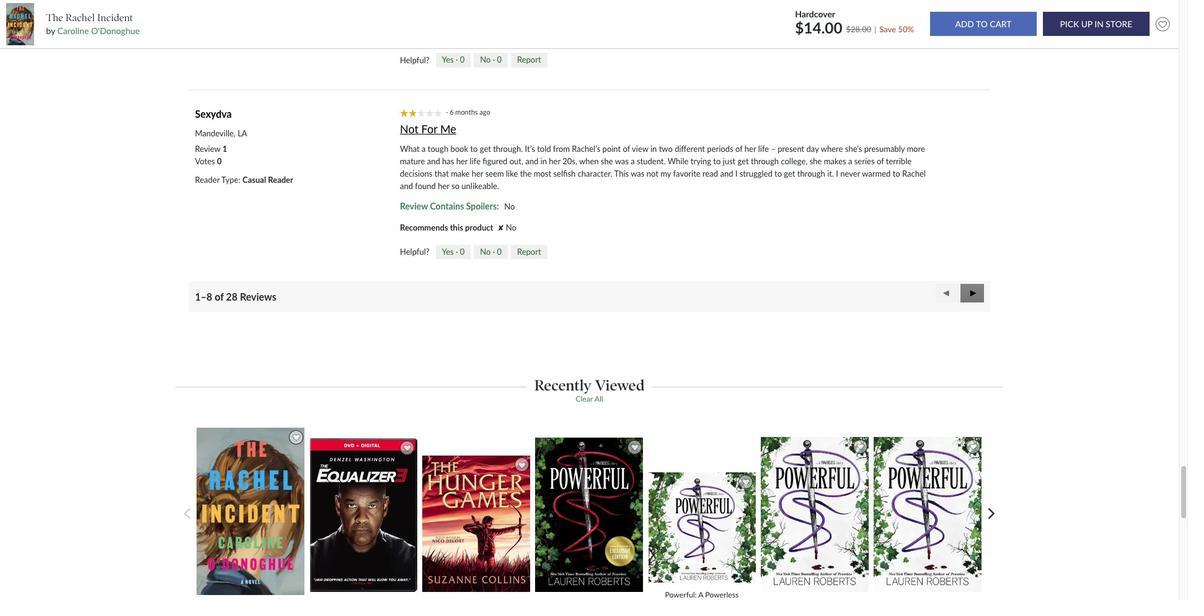 Task type: vqa. For each thing, say whether or not it's contained in the screenshot.
the left at
no



Task type: describe. For each thing, give the bounding box(es) containing it.
the
[[46, 12, 63, 23]]

warmed
[[862, 169, 891, 179]]

powerless
[[705, 591, 739, 600]]

powerful: a powerless story link
[[656, 591, 748, 600]]

1 content helpfulness group from the top
[[400, 53, 547, 68]]

present
[[778, 144, 805, 154]]

recommends this product ✘ no
[[400, 223, 517, 233]]

report button for second content helpfulness group from the top of the page
[[511, 245, 547, 259]]

decisions
[[400, 169, 433, 179]]

1 horizontal spatial was
[[631, 169, 645, 179]]

recently
[[534, 377, 592, 394]]

0 horizontal spatial life
[[470, 156, 481, 166]]

hardcover
[[795, 8, 836, 19]]

periods
[[707, 144, 734, 154]]

0 vertical spatial was
[[615, 156, 629, 166]]

1–8 of 28 reviews
[[195, 291, 281, 303]]

no · 0 for the report button for first content helpfulness group from the top
[[480, 55, 502, 65]]

rachel inside what a tough book to get through. it's told from rachel's point of view in two different periods of her life – present day where she's presumably more mature and has her life figured out, and in her 20s, when she was a student.  while trying to just get through college, she makes a series of terrible decisions that make her seem like the most selfish character.  this was not my favorite read and i struggled to get through it.  i never warmed to rachel and found her so unlikeable.
[[902, 169, 926, 179]]

of up just
[[736, 144, 743, 154]]

it's
[[525, 144, 535, 154]]

◄ button
[[936, 284, 959, 303]]

and down the decisions
[[400, 181, 413, 191]]

recommends
[[400, 223, 448, 233]]

this
[[450, 223, 463, 233]]

never
[[841, 169, 860, 179]]

that
[[435, 169, 449, 179]]

$14.00 $28.00
[[795, 18, 872, 36]]

$28.00
[[846, 24, 872, 34]]

recently viewed
[[534, 377, 645, 394]]

different
[[675, 144, 705, 154]]

1 yes · 0 from the top
[[442, 55, 465, 65]]

college,
[[781, 156, 808, 166]]

so
[[452, 181, 460, 191]]

type:
[[221, 175, 240, 185]]

her up unlikeable.
[[472, 169, 483, 179]]

no down product
[[480, 247, 491, 257]]

the rachel incident by caroline o'donoghue
[[46, 12, 140, 36]]

helpful? for first content helpfulness group from the top
[[400, 55, 430, 65]]

2 content helpfulness group from the top
[[400, 245, 547, 259]]

product
[[465, 223, 493, 233]]

2 horizontal spatial a
[[848, 156, 852, 166]]

favorite
[[673, 169, 701, 179]]

story
[[693, 600, 711, 600]]

this
[[614, 169, 629, 179]]

caroline o'donoghue link
[[57, 26, 140, 36]]

her left –
[[745, 144, 756, 154]]

caroline
[[57, 26, 89, 36]]

seem
[[485, 169, 504, 179]]

2 reader from the left
[[268, 175, 293, 185]]

✘
[[498, 223, 504, 233]]

0 horizontal spatial through
[[751, 156, 779, 166]]

like
[[506, 169, 518, 179]]

add to wishlist image
[[1153, 14, 1173, 34]]

powerful: a powerless story element containing powerful: a powerless story
[[648, 472, 761, 600]]

reader type: casual reader
[[195, 175, 293, 185]]

mandeville,
[[195, 128, 236, 138]]

powerful: a powerless story
[[665, 591, 739, 600]]

28
[[226, 291, 238, 303]]

character.
[[578, 169, 613, 179]]

0 vertical spatial get
[[480, 144, 491, 154]]

of left 28
[[215, 291, 224, 303]]

of left view at right
[[623, 144, 630, 154]]

☆☆☆☆☆
[[400, 108, 443, 117]]

1
[[223, 144, 227, 154]]

2 vertical spatial get
[[784, 169, 795, 179]]

►
[[969, 289, 978, 299]]

view details image inside the hunger games: illustrated edition element
[[420, 455, 532, 593]]

not
[[400, 122, 419, 136]]

2 i from the left
[[836, 169, 839, 179]]

what a tough book to get through. it's told from rachel's point of view in two different periods of her life – present day where she's presumably more mature and has her life figured out, and in her 20s, when she was a student.  while trying to just get through college, she makes a series of terrible decisions that make her seem like the most selfish character.  this was not my favorite read and i struggled to get through it.  i never warmed to rachel and found her so unlikeable.
[[400, 144, 926, 191]]

she's
[[845, 144, 862, 154]]

1 horizontal spatial in
[[651, 144, 657, 154]]

ago
[[480, 108, 490, 116]]

1–8 of 28 reviews alert
[[195, 291, 281, 303]]

the rachel incident image
[[6, 3, 34, 45]]

6
[[450, 108, 454, 116]]

incident
[[97, 12, 133, 23]]

casual
[[243, 175, 266, 185]]

powerful:
[[665, 591, 697, 600]]

1 reader from the left
[[195, 175, 220, 185]]

unlikeable.
[[462, 181, 499, 191]]

· 6 months ago
[[446, 108, 494, 116]]

sexydva
[[195, 108, 232, 120]]

makes
[[824, 156, 846, 166]]

review contains spoilers: no
[[400, 201, 515, 212]]

2 she from the left
[[810, 156, 822, 166]]

where
[[821, 144, 843, 154]]

1 vertical spatial in
[[541, 156, 547, 166]]

reviews
[[240, 291, 276, 303]]

2 report from the top
[[517, 247, 541, 257]]

spoilers:
[[466, 201, 499, 212]]

to down college,
[[775, 169, 782, 179]]

view details image inside powerful: a powerless story (b&n exclusive edition) element
[[533, 437, 645, 593]]

has
[[442, 156, 454, 166]]

1 horizontal spatial through
[[798, 169, 825, 179]]

make
[[451, 169, 470, 179]]

$14.00
[[795, 18, 843, 36]]

view details image inside the equalizer 3 [includes digital copy] 'element'
[[309, 438, 418, 593]]

1 i from the left
[[735, 169, 738, 179]]

1 horizontal spatial get
[[738, 156, 749, 166]]



Task type: locate. For each thing, give the bounding box(es) containing it.
1 vertical spatial yes · 0
[[442, 247, 465, 257]]

i right "it."
[[836, 169, 839, 179]]

1–8
[[195, 291, 212, 303]]

review up 'votes'
[[195, 144, 220, 154]]

from
[[553, 144, 570, 154]]

· up · 6 months ago
[[493, 55, 495, 65]]

rachel up 'caroline'
[[66, 12, 95, 23]]

yes · 0 up the 6
[[442, 55, 465, 65]]

0 vertical spatial review
[[195, 144, 220, 154]]

1 vertical spatial rachel
[[902, 169, 926, 179]]

0 vertical spatial in
[[651, 144, 657, 154]]

her left so
[[438, 181, 450, 191]]

reader
[[195, 175, 220, 185], [268, 175, 293, 185]]

None submit
[[930, 12, 1037, 36], [1043, 12, 1150, 36], [930, 12, 1037, 36], [1043, 12, 1150, 36]]

her down 'from'
[[549, 156, 561, 166]]

0 horizontal spatial rachel
[[66, 12, 95, 23]]

rachel
[[66, 12, 95, 23], [902, 169, 926, 179]]

was up this
[[615, 156, 629, 166]]

1 vertical spatial get
[[738, 156, 749, 166]]

1 report button from the top
[[511, 53, 547, 67]]

helpful? for second content helpfulness group from the top of the page
[[400, 247, 430, 257]]

no · 0 up the ago
[[480, 55, 502, 65]]

no up the ago
[[480, 55, 491, 65]]

·
[[456, 55, 458, 65], [493, 55, 495, 65], [446, 108, 448, 116], [456, 247, 458, 257], [493, 247, 495, 257]]

1 no · 0 from the top
[[480, 55, 502, 65]]

0 inside "mandeville, la review 1 votes 0"
[[217, 156, 222, 166]]

1 vertical spatial content helpfulness group
[[400, 245, 547, 259]]

mandeville, la review 1 votes 0
[[195, 128, 247, 166]]

–
[[771, 144, 776, 154]]

read
[[703, 169, 718, 179]]

0 vertical spatial report button
[[511, 53, 547, 67]]

a down view at right
[[631, 156, 635, 166]]

found
[[415, 181, 436, 191]]

a
[[422, 144, 426, 154], [631, 156, 635, 166], [848, 156, 852, 166]]

more
[[907, 144, 925, 154]]

0 horizontal spatial was
[[615, 156, 629, 166]]

rachel inside the rachel incident by caroline o'donoghue
[[66, 12, 95, 23]]

content helpfulness group
[[400, 53, 547, 68], [400, 245, 547, 259]]

· down product
[[493, 247, 495, 257]]

most
[[534, 169, 551, 179]]

0 vertical spatial report
[[517, 55, 541, 65]]

powerful: a powerless story (b&n exclusive edition) element
[[533, 437, 648, 600]]

0 vertical spatial no · 0
[[480, 55, 502, 65]]

rachel down terrible
[[902, 169, 926, 179]]

report
[[517, 55, 541, 65], [517, 247, 541, 257]]

0 vertical spatial helpful?
[[400, 55, 430, 65]]

when
[[579, 156, 599, 166]]

figured
[[483, 156, 508, 166]]

to left just
[[713, 156, 721, 166]]

for
[[421, 122, 437, 136]]

la
[[238, 128, 247, 138]]

1 yes from the top
[[442, 55, 454, 65]]

told
[[537, 144, 551, 154]]

out,
[[510, 156, 523, 166]]

tough
[[428, 144, 449, 154]]

2 report button from the top
[[511, 245, 547, 259]]

was
[[615, 156, 629, 166], [631, 169, 645, 179]]

1 vertical spatial life
[[470, 156, 481, 166]]

reader right casual
[[268, 175, 293, 185]]

view
[[632, 144, 649, 154]]

no · 0 down ✘
[[480, 247, 502, 257]]

life left –
[[758, 144, 769, 154]]

0 horizontal spatial i
[[735, 169, 738, 179]]

o'donoghue
[[91, 26, 140, 36]]

0 vertical spatial through
[[751, 156, 779, 166]]

report button for first content helpfulness group from the top
[[511, 53, 547, 67]]

1 vertical spatial report
[[517, 247, 541, 257]]

student.
[[637, 156, 666, 166]]

the equalizer 3 [includes digital copy] element
[[309, 438, 422, 600]]

yes up the 6
[[442, 55, 454, 65]]

► button
[[961, 284, 984, 303]]

2 helpful? from the top
[[400, 247, 430, 257]]

· left the 6
[[446, 108, 448, 116]]

reader down 'votes'
[[195, 175, 220, 185]]

0 horizontal spatial a
[[422, 144, 426, 154]]

helpful? down "recommends"
[[400, 247, 430, 257]]

report button
[[511, 53, 547, 67], [511, 245, 547, 259]]

2 yes · 0 from the top
[[442, 247, 465, 257]]

to down terrible
[[893, 169, 900, 179]]

a
[[699, 591, 703, 600]]

0 vertical spatial yes
[[442, 55, 454, 65]]

20s,
[[563, 156, 577, 166]]

2 horizontal spatial get
[[784, 169, 795, 179]]

get up figured at the left
[[480, 144, 491, 154]]

1 vertical spatial through
[[798, 169, 825, 179]]

and down tough on the top left
[[427, 156, 440, 166]]

1 horizontal spatial life
[[758, 144, 769, 154]]

of
[[623, 144, 630, 154], [736, 144, 743, 154], [877, 156, 884, 166], [215, 291, 224, 303]]

0 vertical spatial content helpfulness group
[[400, 53, 547, 68]]

1 horizontal spatial she
[[810, 156, 822, 166]]

0 horizontal spatial reader
[[195, 175, 220, 185]]

1 horizontal spatial a
[[631, 156, 635, 166]]

review inside "mandeville, la review 1 votes 0"
[[195, 144, 220, 154]]

1 vertical spatial yes
[[442, 247, 454, 257]]

1 report from the top
[[517, 55, 541, 65]]

1 horizontal spatial review
[[400, 201, 428, 212]]

life left figured at the left
[[470, 156, 481, 166]]

i
[[735, 169, 738, 179], [836, 169, 839, 179]]

yes
[[442, 55, 454, 65], [442, 247, 454, 257]]

to right 'book'
[[470, 144, 478, 154]]

through left "it."
[[798, 169, 825, 179]]

1 vertical spatial was
[[631, 169, 645, 179]]

1 helpful? from the top
[[400, 55, 430, 65]]

1 vertical spatial report button
[[511, 245, 547, 259]]

series
[[855, 156, 875, 166]]

no right ✘
[[506, 223, 517, 233]]

1 horizontal spatial reader
[[268, 175, 293, 185]]

in down 'told'
[[541, 156, 547, 166]]

no right spoilers:
[[504, 202, 515, 212]]

0 vertical spatial life
[[758, 144, 769, 154]]

her up the make
[[456, 156, 468, 166]]

presumably
[[864, 144, 905, 154]]

· down this
[[456, 247, 458, 257]]

review
[[195, 144, 220, 154], [400, 201, 428, 212]]

· up months on the left of page
[[456, 55, 458, 65]]

no · 0
[[480, 55, 502, 65], [480, 247, 502, 257]]

view details image
[[195, 427, 306, 596], [759, 437, 871, 593], [872, 437, 984, 593], [533, 437, 645, 593], [309, 438, 418, 593], [420, 455, 532, 593], [648, 472, 760, 584]]

was left not on the top of the page
[[631, 169, 645, 179]]

get right just
[[738, 156, 749, 166]]

◄
[[942, 289, 951, 299]]

to
[[470, 144, 478, 154], [713, 156, 721, 166], [775, 169, 782, 179], [893, 169, 900, 179]]

a up never
[[848, 156, 852, 166]]

it.
[[828, 169, 834, 179]]

of up warmed
[[877, 156, 884, 166]]

helpful? up ☆☆☆☆☆
[[400, 55, 430, 65]]

powerful: a powerless story element
[[759, 437, 874, 600], [872, 437, 987, 600], [648, 472, 761, 600]]

through down –
[[751, 156, 779, 166]]

the hunger games: illustrated edition element
[[420, 455, 535, 600]]

terrible
[[886, 156, 912, 166]]

day
[[807, 144, 819, 154]]

0 vertical spatial yes · 0
[[442, 55, 465, 65]]

a right what
[[422, 144, 426, 154]]

get
[[480, 144, 491, 154], [738, 156, 749, 166], [784, 169, 795, 179]]

my
[[661, 169, 671, 179]]

the
[[520, 169, 532, 179]]

1 vertical spatial review
[[400, 201, 428, 212]]

viewed
[[595, 377, 645, 394]]

0 horizontal spatial get
[[480, 144, 491, 154]]

by
[[46, 26, 55, 36]]

list containing review
[[195, 143, 227, 167]]

2 no · 0 from the top
[[480, 247, 502, 257]]

through.
[[493, 144, 523, 154]]

1 horizontal spatial rachel
[[902, 169, 926, 179]]

not
[[647, 169, 659, 179]]

book
[[451, 144, 468, 154]]

what
[[400, 144, 420, 154]]

0 vertical spatial rachel
[[66, 12, 95, 23]]

she down day
[[810, 156, 822, 166]]

content helpfulness group down product
[[400, 245, 547, 259]]

1 vertical spatial helpful?
[[400, 247, 430, 257]]

contains
[[430, 201, 464, 212]]

0
[[460, 55, 465, 65], [497, 55, 502, 65], [217, 156, 222, 166], [460, 247, 465, 257], [497, 247, 502, 257]]

and down it's
[[526, 156, 539, 166]]

yes · 0
[[442, 55, 465, 65], [442, 247, 465, 257]]

i down just
[[735, 169, 738, 179]]

struggled
[[740, 169, 773, 179]]

save 50%
[[880, 24, 914, 34]]

0 horizontal spatial she
[[601, 156, 613, 166]]

review down "found"
[[400, 201, 428, 212]]

not for me
[[400, 122, 456, 136]]

content helpfulness group up · 6 months ago
[[400, 53, 547, 68]]

just
[[723, 156, 736, 166]]

2 yes from the top
[[442, 247, 454, 257]]

selfish
[[554, 169, 576, 179]]

no inside review contains spoilers: no
[[504, 202, 515, 212]]

1 she from the left
[[601, 156, 613, 166]]

she down point
[[601, 156, 613, 166]]

rachel's
[[572, 144, 601, 154]]

mature
[[400, 156, 425, 166]]

list
[[195, 143, 227, 167]]

votes
[[195, 156, 215, 166]]

two
[[659, 144, 673, 154]]

1 vertical spatial no · 0
[[480, 247, 502, 257]]

and down just
[[720, 169, 733, 179]]

no · 0 for the report button associated with second content helpfulness group from the top of the page
[[480, 247, 502, 257]]

yes down this
[[442, 247, 454, 257]]

months
[[455, 108, 478, 116]]

helpful?
[[400, 55, 430, 65], [400, 247, 430, 257]]

0 horizontal spatial in
[[541, 156, 547, 166]]

she
[[601, 156, 613, 166], [810, 156, 822, 166]]

yes · 0 down this
[[442, 247, 465, 257]]

trying
[[691, 156, 711, 166]]

in left two
[[651, 144, 657, 154]]

1 horizontal spatial i
[[836, 169, 839, 179]]

sexydva button
[[195, 108, 232, 120]]

get down college,
[[784, 169, 795, 179]]

0 horizontal spatial review
[[195, 144, 220, 154]]

point
[[603, 144, 621, 154]]



